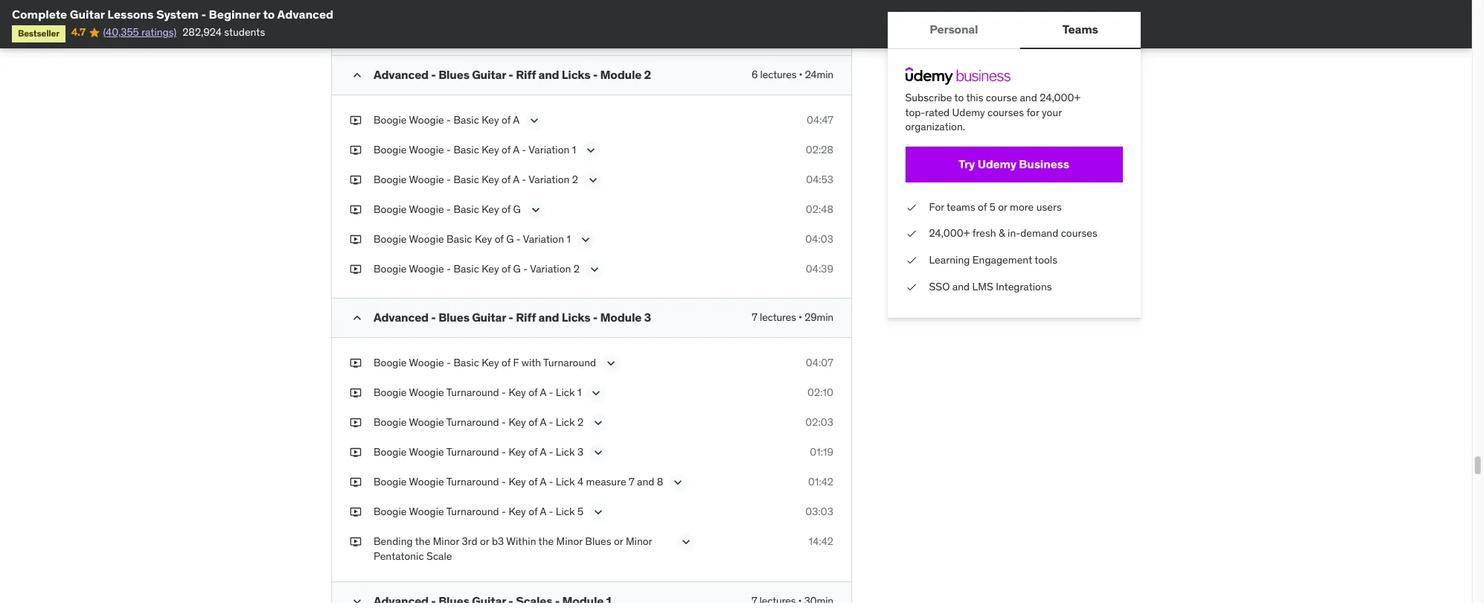 Task type: describe. For each thing, give the bounding box(es) containing it.
more
[[1011, 200, 1035, 214]]

variation for boogie woogie - basic key of a - variation 2
[[529, 173, 570, 186]]

boogie woogie turnaround - key of a - lick 5
[[374, 505, 584, 518]]

show lecture description image for boogie woogie turnaround - key of a - lick 3
[[591, 445, 606, 460]]

for
[[930, 200, 945, 214]]

4.7
[[71, 26, 86, 39]]

g for boogie woogie - basic key of g
[[513, 203, 521, 216]]

key for boogie woogie turnaround - key of a - lick 1
[[509, 386, 526, 399]]

scale
[[427, 549, 452, 563]]

key for boogie woogie - basic key of a - variation 1
[[482, 143, 499, 156]]

show lecture description image for boogie woogie - basic key of a
[[527, 113, 542, 128]]

boogie woogie - basic key of g
[[374, 203, 521, 216]]

0 horizontal spatial 3
[[578, 445, 584, 459]]

boogie for boogie woogie turnaround - key of a - lick 4 measure 7 and 8
[[374, 475, 407, 488]]

udemy business image
[[906, 67, 1011, 85]]

woogie for boogie woogie - basic key of f with turnaround
[[409, 356, 444, 369]]

03:03
[[806, 505, 834, 518]]

system
[[156, 7, 199, 22]]

boogie for boogie woogie turnaround - key of a - lick 1
[[374, 386, 407, 399]]

• for advanced - blues guitar - riff and licks - module 2
[[799, 68, 803, 81]]

key for boogie woogie - basic key of f with turnaround
[[482, 356, 499, 369]]

advanced - blues guitar - riff and licks - module 2
[[374, 67, 651, 82]]

boogie woogie turnaround - key of a - lick 4 measure 7 and 8
[[374, 475, 664, 488]]

for
[[1027, 105, 1040, 119]]

advanced for advanced - blues guitar - riff and licks - module 2
[[374, 67, 429, 82]]

guitar for advanced - blues guitar - riff and licks - module 3
[[472, 310, 506, 325]]

woogie for boogie woogie - basic key of g
[[409, 203, 444, 216]]

personal
[[930, 22, 979, 37]]

within
[[506, 535, 536, 548]]

282,924 students
[[183, 26, 265, 39]]

turnaround for boogie woogie turnaround - key of a - lick 3
[[446, 445, 499, 459]]

show lecture description image for bending the minor 3rd or b3 within the minor blues or minor pentatonic scale
[[679, 535, 694, 549]]

2 the from the left
[[539, 535, 554, 548]]

your
[[1043, 105, 1063, 119]]

organization.
[[906, 120, 966, 133]]

2 for boogie woogie - basic key of g - variation 2
[[574, 262, 580, 276]]

boogie for boogie woogie - basic key of g
[[374, 203, 407, 216]]

in-
[[1008, 227, 1021, 240]]

to inside subscribe to this course and 24,000+ top‑rated udemy courses for your organization.
[[955, 91, 965, 104]]

riff for 2
[[516, 67, 536, 82]]

advanced - blues guitar - riff and licks - module 3
[[374, 310, 651, 325]]

boogie for boogie woogie - basic key of a - variation 1
[[374, 143, 407, 156]]

b3
[[492, 535, 504, 548]]

woogie for boogie woogie - basic key of a - variation 2
[[409, 173, 444, 186]]

a for boogie woogie - basic key of a - variation 2
[[513, 173, 520, 186]]

xsmall image for bending the minor 3rd or b3 within the minor blues or minor pentatonic scale
[[350, 535, 362, 549]]

bending the minor 3rd or b3 within the minor blues or minor pentatonic scale
[[374, 535, 652, 563]]

users
[[1037, 200, 1063, 214]]

02:10
[[808, 386, 834, 399]]

of for boogie woogie - basic key of g
[[502, 203, 511, 216]]

boogie woogie - basic key of g - variation 2
[[374, 262, 580, 276]]

pentatonic
[[374, 549, 424, 563]]

• for advanced - blues guitar - riff and licks - module 3
[[799, 311, 803, 324]]

complete guitar lessons system - beginner to advanced
[[12, 7, 334, 22]]

show lecture description image for boogie woogie - basic key of g
[[528, 203, 543, 217]]

1 horizontal spatial 5
[[990, 200, 996, 214]]

show lecture description image for boogie woogie - basic key of g - variation 2
[[587, 262, 602, 277]]

with
[[522, 356, 541, 369]]

riff for 3
[[516, 310, 536, 325]]

key for boogie woogie - basic key of a - variation 2
[[482, 173, 499, 186]]

show lecture description image for boogie woogie - basic key of a - variation 2
[[586, 173, 601, 188]]

xsmall image for boogie woogie turnaround - key of a - lick 1
[[350, 386, 362, 400]]

bestseller
[[18, 28, 59, 39]]

boogie woogie - basic key of f with turnaround
[[374, 356, 596, 369]]

0 vertical spatial 7
[[752, 311, 758, 324]]

g for boogie woogie - basic key of g - variation 2
[[513, 262, 521, 276]]

turnaround for boogie woogie turnaround - key of a - lick 2
[[446, 415, 499, 429]]

1 vertical spatial 24,000+
[[930, 227, 971, 240]]

show lecture description image for boogie woogie turnaround - key of a - lick 5
[[591, 505, 606, 520]]

try
[[959, 156, 976, 171]]

show lecture description image for boogie woogie turnaround - key of a - lick 4 measure 7 and 8
[[671, 475, 686, 490]]

boogie for boogie woogie turnaround - key of a - lick 5
[[374, 505, 407, 518]]

teams button
[[1021, 12, 1141, 48]]

woogie for boogie woogie - basic key of a - variation 1
[[409, 143, 444, 156]]

measure
[[586, 475, 627, 488]]

f
[[513, 356, 519, 369]]

282,924
[[183, 26, 222, 39]]

0 vertical spatial advanced
[[277, 7, 334, 22]]

top‑rated
[[906, 105, 951, 119]]

0 horizontal spatial 1
[[567, 232, 571, 246]]

boogie woogie turnaround - key of a - lick 3
[[374, 445, 584, 459]]

3rd
[[462, 535, 478, 548]]

(40,355 ratings)
[[103, 26, 177, 39]]

bending
[[374, 535, 413, 548]]

1 vertical spatial udemy
[[978, 156, 1017, 171]]

a for boogie woogie - basic key of a - variation 1
[[513, 143, 520, 156]]

module for 3
[[600, 310, 642, 325]]

lick for 3
[[556, 445, 575, 459]]

turnaround for boogie woogie turnaround - key of a - lick 5
[[446, 505, 499, 518]]

1 for 2
[[572, 143, 576, 156]]

or for 3rd
[[480, 535, 490, 548]]

key for boogie woogie turnaround - key of a - lick 3
[[509, 445, 526, 459]]

of for boogie woogie turnaround - key of a - lick 4 measure 7 and 8
[[529, 475, 538, 488]]

a for boogie woogie turnaround - key of a - lick 5
[[540, 505, 547, 518]]

xsmall image for boogie woogie - basic key of g - variation 2
[[350, 262, 362, 277]]

02:28
[[806, 143, 834, 156]]

3 minor from the left
[[626, 535, 652, 548]]

0 horizontal spatial 5
[[578, 505, 584, 518]]

02:03
[[806, 415, 834, 429]]

xsmall image for boogie woogie basic key of g - variation 1
[[350, 232, 362, 247]]

7 lectures • 29min
[[752, 311, 834, 324]]

woogie for boogie woogie turnaround - key of a - lick 4 measure 7 and 8
[[409, 475, 444, 488]]

boogie for boogie woogie - basic key of g - variation 2
[[374, 262, 407, 276]]

integrations
[[997, 280, 1053, 293]]

blues inside bending the minor 3rd or b3 within the minor blues or minor pentatonic scale
[[585, 535, 612, 548]]

a for boogie woogie - basic key of a
[[513, 113, 520, 127]]

guitar for advanced - blues guitar - riff and licks - module 2
[[472, 67, 506, 82]]

xsmall image for boogie woogie - basic key of g
[[350, 203, 362, 217]]

woogie for boogie woogie turnaround - key of a - lick 5
[[409, 505, 444, 518]]

boogie for boogie woogie - basic key of a
[[374, 113, 407, 127]]

blues for advanced - blues guitar - riff and licks - module 3
[[439, 310, 470, 325]]

6 lectures • 24min
[[752, 68, 834, 81]]

variation for boogie woogie - basic key of g - variation 2
[[530, 262, 571, 276]]

1 minor from the left
[[433, 535, 459, 548]]

teams
[[1063, 22, 1099, 37]]

(40,355
[[103, 26, 139, 39]]

xsmall image for boogie woogie - basic key of a - variation 1
[[350, 143, 362, 158]]

3 small image from the top
[[350, 594, 365, 603]]

2 for boogie woogie - basic key of a - variation 2
[[572, 173, 578, 186]]

key up the boogie woogie - basic key of g - variation 2
[[475, 232, 492, 246]]



Task type: locate. For each thing, give the bounding box(es) containing it.
0 vertical spatial 1
[[572, 143, 576, 156]]

turnaround right with
[[544, 356, 596, 369]]

basic up boogie woogie turnaround - key of a - lick 1
[[454, 356, 479, 369]]

0 horizontal spatial to
[[263, 7, 275, 22]]

woogie down boogie woogie turnaround - key of a - lick 2
[[409, 445, 444, 459]]

boogie woogie turnaround - key of a - lick 1
[[374, 386, 582, 399]]

blues down measure
[[585, 535, 612, 548]]

basic down boogie woogie basic key of g - variation 1
[[454, 262, 479, 276]]

8 boogie from the top
[[374, 386, 407, 399]]

2 riff from the top
[[516, 310, 536, 325]]

woogie
[[409, 113, 444, 127], [409, 143, 444, 156], [409, 173, 444, 186], [409, 203, 444, 216], [409, 232, 444, 246], [409, 262, 444, 276], [409, 356, 444, 369], [409, 386, 444, 399], [409, 415, 444, 429], [409, 445, 444, 459], [409, 475, 444, 488], [409, 505, 444, 518]]

woogie down boogie woogie turnaround - key of a - lick 1
[[409, 415, 444, 429]]

&
[[1000, 227, 1006, 240]]

subscribe to this course and 24,000+ top‑rated udemy courses for your organization.
[[906, 91, 1081, 133]]

12 boogie from the top
[[374, 505, 407, 518]]

licks for 3
[[562, 310, 591, 325]]

boogie woogie basic key of g - variation 1
[[374, 232, 571, 246]]

• left 29min on the right of page
[[799, 311, 803, 324]]

11 woogie from the top
[[409, 475, 444, 488]]

1 vertical spatial 5
[[578, 505, 584, 518]]

1 horizontal spatial 1
[[572, 143, 576, 156]]

advanced
[[277, 7, 334, 22], [374, 67, 429, 82], [374, 310, 429, 325]]

2 module from the top
[[600, 310, 642, 325]]

business
[[1020, 156, 1070, 171]]

02:48
[[806, 203, 834, 216]]

basic for boogie woogie - basic key of g
[[454, 203, 479, 216]]

key up boogie woogie turnaround - key of a - lick 4 measure 7 and 8
[[509, 445, 526, 459]]

minor down measure
[[626, 535, 652, 548]]

xsmall image
[[350, 113, 362, 128], [350, 173, 362, 187], [350, 203, 362, 217], [350, 232, 362, 247], [906, 253, 918, 268], [350, 445, 362, 460], [350, 535, 362, 549]]

8
[[657, 475, 664, 488]]

a for boogie woogie turnaround - key of a - lick 2
[[540, 415, 547, 429]]

24,000+ up your
[[1041, 91, 1081, 104]]

tab list
[[888, 12, 1141, 49]]

24,000+ inside subscribe to this course and 24,000+ top‑rated udemy courses for your organization.
[[1041, 91, 1081, 104]]

boogie for boogie woogie turnaround - key of a - lick 3
[[374, 445, 407, 459]]

of
[[502, 113, 511, 127], [502, 143, 511, 156], [502, 173, 511, 186], [979, 200, 988, 214], [502, 203, 511, 216], [495, 232, 504, 246], [502, 262, 511, 276], [502, 356, 511, 369], [529, 386, 538, 399], [529, 415, 538, 429], [529, 445, 538, 459], [529, 475, 538, 488], [529, 505, 538, 518]]

0 vertical spatial riff
[[516, 67, 536, 82]]

1 vertical spatial advanced
[[374, 67, 429, 82]]

2 vertical spatial 1
[[578, 386, 582, 399]]

1 boogie from the top
[[374, 113, 407, 127]]

04:47
[[807, 113, 834, 127]]

basic up boogie woogie basic key of g - variation 1
[[454, 203, 479, 216]]

1 vertical spatial module
[[600, 310, 642, 325]]

this
[[967, 91, 984, 104]]

xsmall image for boogie woogie turnaround - key of a - lick 4 measure 7 and 8
[[350, 475, 362, 490]]

of for boogie woogie - basic key of g - variation 2
[[502, 262, 511, 276]]

show lecture description image
[[527, 113, 542, 128], [528, 203, 543, 217], [578, 232, 593, 247], [591, 445, 606, 460], [591, 505, 606, 520]]

key for boogie woogie turnaround - key of a - lick 2
[[509, 415, 526, 429]]

3 lick from the top
[[556, 445, 575, 459]]

of for boogie woogie turnaround - key of a - lick 2
[[529, 415, 538, 429]]

woogie for boogie woogie basic key of g - variation 1
[[409, 232, 444, 246]]

1 the from the left
[[415, 535, 431, 548]]

2 licks from the top
[[562, 310, 591, 325]]

basic
[[454, 113, 479, 127], [454, 143, 479, 156], [454, 173, 479, 186], [454, 203, 479, 216], [447, 232, 472, 246], [454, 262, 479, 276], [454, 356, 479, 369]]

1 horizontal spatial courses
[[1062, 227, 1098, 240]]

licks
[[562, 67, 591, 82], [562, 310, 591, 325]]

key down f
[[509, 386, 526, 399]]

key for boogie woogie - basic key of g - variation 2
[[482, 262, 499, 276]]

basic for boogie woogie - basic key of f with turnaround
[[454, 356, 479, 369]]

boogie woogie turnaround - key of a - lick 2
[[374, 415, 584, 429]]

of for boogie woogie turnaround - key of a - lick 1
[[529, 386, 538, 399]]

0 horizontal spatial or
[[480, 535, 490, 548]]

blues for advanced - blues guitar - riff and licks - module 2
[[439, 67, 470, 82]]

1 horizontal spatial 24,000+
[[1041, 91, 1081, 104]]

guitar up boogie woogie - basic key of f with turnaround
[[472, 310, 506, 325]]

riff
[[516, 67, 536, 82], [516, 310, 536, 325]]

0 vertical spatial blues
[[439, 67, 470, 82]]

10 woogie from the top
[[409, 445, 444, 459]]

the
[[415, 535, 431, 548], [539, 535, 554, 548]]

6
[[752, 68, 758, 81]]

key down boogie woogie turnaround - key of a - lick 3
[[509, 475, 526, 488]]

2 woogie from the top
[[409, 143, 444, 156]]

udemy down this
[[953, 105, 986, 119]]

1 vertical spatial 7
[[629, 475, 635, 488]]

4 lick from the top
[[556, 475, 575, 488]]

sso
[[930, 280, 951, 293]]

1 horizontal spatial or
[[614, 535, 624, 548]]

fresh
[[973, 227, 997, 240]]

key for boogie woogie - basic key of g
[[482, 203, 499, 216]]

xsmall image for boogie woogie - basic key of f with turnaround
[[350, 356, 362, 371]]

14:42
[[809, 535, 834, 548]]

1 vertical spatial courses
[[1062, 227, 1098, 240]]

1 riff from the top
[[516, 67, 536, 82]]

or
[[999, 200, 1008, 214], [480, 535, 490, 548], [614, 535, 624, 548]]

5 boogie from the top
[[374, 232, 407, 246]]

1 vertical spatial riff
[[516, 310, 536, 325]]

small image for advanced - blues guitar - riff and licks - module 3
[[350, 311, 365, 325]]

• left 24min
[[799, 68, 803, 81]]

0 vertical spatial module
[[600, 67, 642, 82]]

0 horizontal spatial courses
[[988, 105, 1025, 119]]

basic for boogie woogie - basic key of a
[[454, 113, 479, 127]]

2 minor from the left
[[557, 535, 583, 548]]

9 woogie from the top
[[409, 415, 444, 429]]

4 boogie from the top
[[374, 203, 407, 216]]

woogie up boogie woogie turnaround - key of a - lick 1
[[409, 356, 444, 369]]

demand
[[1021, 227, 1059, 240]]

1 vertical spatial •
[[799, 311, 803, 324]]

1 horizontal spatial minor
[[557, 535, 583, 548]]

7 boogie from the top
[[374, 356, 407, 369]]

key down boogie woogie - basic key of a - variation 2
[[482, 203, 499, 216]]

show lecture description image for boogie woogie - basic key of f with turnaround
[[604, 356, 619, 371]]

basic down boogie woogie - basic key of g
[[447, 232, 472, 246]]

7 left 29min on the right of page
[[752, 311, 758, 324]]

blues up boogie woogie - basic key of a
[[439, 67, 470, 82]]

1 vertical spatial small image
[[350, 311, 365, 325]]

small image
[[350, 68, 365, 83], [350, 311, 365, 325], [350, 594, 365, 603]]

boogie woogie - basic key of a
[[374, 113, 520, 127]]

key down boogie woogie turnaround - key of a - lick 4 measure 7 and 8
[[509, 505, 526, 518]]

2 vertical spatial small image
[[350, 594, 365, 603]]

a for boogie woogie turnaround - key of a - lick 3
[[540, 445, 547, 459]]

key left f
[[482, 356, 499, 369]]

-
[[201, 7, 206, 22], [431, 67, 436, 82], [509, 67, 514, 82], [593, 67, 598, 82], [447, 113, 451, 127], [447, 143, 451, 156], [522, 143, 526, 156], [447, 173, 451, 186], [522, 173, 526, 186], [447, 203, 451, 216], [517, 232, 521, 246], [447, 262, 451, 276], [523, 262, 528, 276], [431, 310, 436, 325], [509, 310, 514, 325], [593, 310, 598, 325], [447, 356, 451, 369], [502, 386, 506, 399], [549, 386, 553, 399], [502, 415, 506, 429], [549, 415, 553, 429], [502, 445, 506, 459], [549, 445, 553, 459], [502, 475, 506, 488], [549, 475, 553, 488], [502, 505, 506, 518], [549, 505, 553, 518]]

lectures for advanced - blues guitar - riff and licks - module 3
[[760, 311, 797, 324]]

10 boogie from the top
[[374, 445, 407, 459]]

woogie down boogie woogie - basic key of a
[[409, 143, 444, 156]]

woogie for boogie woogie turnaround - key of a - lick 2
[[409, 415, 444, 429]]

show lecture description image for boogie woogie turnaround - key of a - lick 1
[[589, 386, 604, 401]]

a for boogie woogie turnaround - key of a - lick 1
[[540, 386, 547, 399]]

04:53
[[806, 173, 834, 186]]

04:03
[[806, 232, 834, 246]]

guitar up boogie woogie - basic key of a
[[472, 67, 506, 82]]

woogie up boogie woogie basic key of g - variation 1
[[409, 203, 444, 216]]

or left more
[[999, 200, 1008, 214]]

students
[[224, 26, 265, 39]]

1
[[572, 143, 576, 156], [567, 232, 571, 246], [578, 386, 582, 399]]

engagement
[[973, 253, 1033, 267]]

the up scale
[[415, 535, 431, 548]]

24,000+ up the learning
[[930, 227, 971, 240]]

boogie for boogie woogie - basic key of f with turnaround
[[374, 356, 407, 369]]

0 vertical spatial guitar
[[70, 7, 105, 22]]

1 horizontal spatial to
[[955, 91, 965, 104]]

key down boogie woogie basic key of g - variation 1
[[482, 262, 499, 276]]

licks for 2
[[562, 67, 591, 82]]

the right within
[[539, 535, 554, 548]]

0 vertical spatial to
[[263, 7, 275, 22]]

g up advanced - blues guitar - riff and licks - module 3
[[513, 262, 521, 276]]

xsmall image
[[350, 143, 362, 158], [906, 200, 918, 215], [906, 227, 918, 241], [350, 262, 362, 277], [906, 280, 918, 294], [350, 356, 362, 371], [350, 386, 362, 400], [350, 415, 362, 430], [350, 475, 362, 490], [350, 505, 362, 519]]

turnaround down boogie woogie turnaround - key of a - lick 2
[[446, 445, 499, 459]]

xsmall image for boogie woogie - basic key of a - variation 2
[[350, 173, 362, 187]]

minor
[[433, 535, 459, 548], [557, 535, 583, 548], [626, 535, 652, 548]]

0 vertical spatial •
[[799, 68, 803, 81]]

1 horizontal spatial 3
[[644, 310, 651, 325]]

basic up boogie woogie - basic key of a - variation 2
[[454, 143, 479, 156]]

personal button
[[888, 12, 1021, 48]]

basic for boogie woogie - basic key of a - variation 1
[[454, 143, 479, 156]]

3 boogie from the top
[[374, 173, 407, 186]]

24,000+ fresh & in-demand courses
[[930, 227, 1098, 240]]

04:39
[[806, 262, 834, 276]]

variation for boogie woogie - basic key of a - variation 1
[[529, 143, 570, 156]]

courses right "demand"
[[1062, 227, 1098, 240]]

or for 5
[[999, 200, 1008, 214]]

3
[[644, 310, 651, 325], [578, 445, 584, 459]]

woogie down boogie woogie - basic key of g
[[409, 232, 444, 246]]

lectures for advanced - blues guitar - riff and licks - module 2
[[761, 68, 797, 81]]

module for 2
[[600, 67, 642, 82]]

1 lectures from the top
[[761, 68, 797, 81]]

2 horizontal spatial or
[[999, 200, 1008, 214]]

lick for 1
[[556, 386, 575, 399]]

2 vertical spatial advanced
[[374, 310, 429, 325]]

woogie up boogie woogie - basic key of a - variation 1
[[409, 113, 444, 127]]

2 lick from the top
[[556, 415, 575, 429]]

0 vertical spatial 3
[[644, 310, 651, 325]]

1 licks from the top
[[562, 67, 591, 82]]

minor right within
[[557, 535, 583, 548]]

learning
[[930, 253, 971, 267]]

of for boogie woogie - basic key of a - variation 2
[[502, 173, 511, 186]]

6 boogie from the top
[[374, 262, 407, 276]]

2 small image from the top
[[350, 311, 365, 325]]

2 • from the top
[[799, 311, 803, 324]]

5 up the fresh
[[990, 200, 996, 214]]

woogie for boogie woogie turnaround - key of a - lick 1
[[409, 386, 444, 399]]

24,000+
[[1041, 91, 1081, 104], [930, 227, 971, 240]]

7
[[752, 311, 758, 324], [629, 475, 635, 488]]

24min
[[805, 68, 834, 81]]

turnaround down boogie woogie turnaround - key of a - lick 1
[[446, 415, 499, 429]]

7 right measure
[[629, 475, 635, 488]]

subscribe
[[906, 91, 953, 104]]

2 vertical spatial g
[[513, 262, 521, 276]]

a for boogie woogie turnaround - key of a - lick 4 measure 7 and 8
[[540, 475, 547, 488]]

1 small image from the top
[[350, 68, 365, 83]]

3 woogie from the top
[[409, 173, 444, 186]]

1 for 3
[[578, 386, 582, 399]]

0 vertical spatial 24,000+
[[1041, 91, 1081, 104]]

a
[[513, 113, 520, 127], [513, 143, 520, 156], [513, 173, 520, 186], [540, 386, 547, 399], [540, 415, 547, 429], [540, 445, 547, 459], [540, 475, 547, 488], [540, 505, 547, 518]]

boogie woogie - basic key of a - variation 1
[[374, 143, 576, 156]]

g up the boogie woogie - basic key of g - variation 2
[[506, 232, 514, 246]]

lessons
[[107, 7, 154, 22]]

key down boogie woogie - basic key of a - variation 1
[[482, 173, 499, 186]]

woogie up boogie woogie - basic key of g
[[409, 173, 444, 186]]

turnaround up boogie woogie turnaround - key of a - lick 5
[[446, 475, 499, 488]]

5 down 4
[[578, 505, 584, 518]]

udemy right try
[[978, 156, 1017, 171]]

show lecture description image for boogie woogie - basic key of a - variation 1
[[584, 143, 599, 158]]

small image for advanced - blues guitar - riff and licks - module 2
[[350, 68, 365, 83]]

1 vertical spatial g
[[506, 232, 514, 246]]

6 woogie from the top
[[409, 262, 444, 276]]

2 horizontal spatial minor
[[626, 535, 652, 548]]

1 lick from the top
[[556, 386, 575, 399]]

advanced for advanced - blues guitar - riff and licks - module 3
[[374, 310, 429, 325]]

0 horizontal spatial 7
[[629, 475, 635, 488]]

try udemy business link
[[906, 147, 1123, 182]]

woogie down boogie woogie basic key of g - variation 1
[[409, 262, 444, 276]]

1 horizontal spatial the
[[539, 535, 554, 548]]

woogie up boogie woogie turnaround - key of a - lick 5
[[409, 475, 444, 488]]

7 woogie from the top
[[409, 356, 444, 369]]

0 vertical spatial lectures
[[761, 68, 797, 81]]

01:19
[[810, 445, 834, 459]]

0 vertical spatial 5
[[990, 200, 996, 214]]

01:42
[[808, 475, 834, 488]]

2 vertical spatial guitar
[[472, 310, 506, 325]]

turnaround for boogie woogie turnaround - key of a - lick 4 measure 7 and 8
[[446, 475, 499, 488]]

5 lick from the top
[[556, 505, 575, 518]]

woogie up bending
[[409, 505, 444, 518]]

1 vertical spatial guitar
[[472, 67, 506, 82]]

guitar
[[70, 7, 105, 22], [472, 67, 506, 82], [472, 310, 506, 325]]

key up boogie woogie - basic key of a - variation 2
[[482, 143, 499, 156]]

guitar up 4.7
[[70, 7, 105, 22]]

for teams of 5 or more users
[[930, 200, 1063, 214]]

1 woogie from the top
[[409, 113, 444, 127]]

key for boogie woogie turnaround - key of a - lick 4 measure 7 and 8
[[509, 475, 526, 488]]

and
[[539, 67, 559, 82], [1021, 91, 1038, 104], [953, 280, 971, 293], [539, 310, 559, 325], [637, 475, 655, 488]]

2 for boogie woogie turnaround - key of a - lick 2
[[578, 415, 584, 429]]

turnaround up boogie woogie turnaround - key of a - lick 2
[[446, 386, 499, 399]]

2 boogie from the top
[[374, 143, 407, 156]]

29min
[[805, 311, 834, 324]]

lick
[[556, 386, 575, 399], [556, 415, 575, 429], [556, 445, 575, 459], [556, 475, 575, 488], [556, 505, 575, 518]]

basic down boogie woogie - basic key of a - variation 1
[[454, 173, 479, 186]]

of for boogie woogie - basic key of f with turnaround
[[502, 356, 511, 369]]

xsmall image for boogie woogie turnaround - key of a - lick 3
[[350, 445, 362, 460]]

minor up scale
[[433, 535, 459, 548]]

g down boogie woogie - basic key of a - variation 2
[[513, 203, 521, 216]]

lms
[[973, 280, 994, 293]]

woogie up boogie woogie turnaround - key of a - lick 2
[[409, 386, 444, 399]]

2 horizontal spatial 1
[[578, 386, 582, 399]]

9 boogie from the top
[[374, 415, 407, 429]]

of for boogie woogie - basic key of a - variation 1
[[502, 143, 511, 156]]

1 vertical spatial blues
[[439, 310, 470, 325]]

key up boogie woogie - basic key of a - variation 1
[[482, 113, 499, 127]]

•
[[799, 68, 803, 81], [799, 311, 803, 324]]

tab list containing personal
[[888, 12, 1141, 49]]

0 vertical spatial small image
[[350, 68, 365, 83]]

sso and lms integrations
[[930, 280, 1053, 293]]

woogie for boogie woogie - basic key of g - variation 2
[[409, 262, 444, 276]]

try udemy business
[[959, 156, 1070, 171]]

key for boogie woogie - basic key of a
[[482, 113, 499, 127]]

woogie for boogie woogie - basic key of a
[[409, 113, 444, 127]]

blues down the boogie woogie - basic key of g - variation 2
[[439, 310, 470, 325]]

1 vertical spatial 3
[[578, 445, 584, 459]]

5 woogie from the top
[[409, 232, 444, 246]]

basic for boogie woogie - basic key of a - variation 2
[[454, 173, 479, 186]]

turnaround up 3rd at bottom
[[446, 505, 499, 518]]

0 vertical spatial g
[[513, 203, 521, 216]]

courses down the course
[[988, 105, 1025, 119]]

to left this
[[955, 91, 965, 104]]

course
[[987, 91, 1018, 104]]

xsmall image for boogie woogie turnaround - key of a - lick 5
[[350, 505, 362, 519]]

of for boogie woogie turnaround - key of a - lick 5
[[529, 505, 538, 518]]

udemy
[[953, 105, 986, 119], [978, 156, 1017, 171]]

0 horizontal spatial the
[[415, 535, 431, 548]]

lick for 4
[[556, 475, 575, 488]]

lick for 2
[[556, 415, 575, 429]]

0 vertical spatial udemy
[[953, 105, 986, 119]]

complete
[[12, 7, 67, 22]]

lectures right '6' at top right
[[761, 68, 797, 81]]

tools
[[1035, 253, 1058, 267]]

ratings)
[[141, 26, 177, 39]]

show lecture description image
[[584, 143, 599, 158], [586, 173, 601, 188], [587, 262, 602, 277], [604, 356, 619, 371], [589, 386, 604, 401], [591, 415, 606, 430], [671, 475, 686, 490], [679, 535, 694, 549]]

to up students
[[263, 7, 275, 22]]

1 vertical spatial lectures
[[760, 311, 797, 324]]

1 module from the top
[[600, 67, 642, 82]]

2
[[644, 67, 651, 82], [572, 173, 578, 186], [574, 262, 580, 276], [578, 415, 584, 429]]

key up boogie woogie turnaround - key of a - lick 3
[[509, 415, 526, 429]]

udemy inside subscribe to this course and 24,000+ top‑rated udemy courses for your organization.
[[953, 105, 986, 119]]

1 • from the top
[[799, 68, 803, 81]]

courses inside subscribe to this course and 24,000+ top‑rated udemy courses for your organization.
[[988, 105, 1025, 119]]

key for boogie woogie turnaround - key of a - lick 5
[[509, 505, 526, 518]]

basic for boogie woogie - basic key of g - variation 2
[[454, 262, 479, 276]]

learning engagement tools
[[930, 253, 1058, 267]]

lectures left 29min on the right of page
[[760, 311, 797, 324]]

1 vertical spatial to
[[955, 91, 965, 104]]

04:07
[[806, 356, 834, 369]]

0 vertical spatial courses
[[988, 105, 1025, 119]]

1 horizontal spatial 7
[[752, 311, 758, 324]]

5
[[990, 200, 996, 214], [578, 505, 584, 518]]

2 vertical spatial blues
[[585, 535, 612, 548]]

turnaround
[[544, 356, 596, 369], [446, 386, 499, 399], [446, 415, 499, 429], [446, 445, 499, 459], [446, 475, 499, 488], [446, 505, 499, 518]]

12 woogie from the top
[[409, 505, 444, 518]]

or left b3 in the bottom left of the page
[[480, 535, 490, 548]]

11 boogie from the top
[[374, 475, 407, 488]]

0 horizontal spatial 24,000+
[[930, 227, 971, 240]]

4
[[578, 475, 584, 488]]

4 woogie from the top
[[409, 203, 444, 216]]

or down measure
[[614, 535, 624, 548]]

0 vertical spatial licks
[[562, 67, 591, 82]]

basic up boogie woogie - basic key of a - variation 1
[[454, 113, 479, 127]]

xsmall image for boogie woogie - basic key of a
[[350, 113, 362, 128]]

8 woogie from the top
[[409, 386, 444, 399]]

1 vertical spatial licks
[[562, 310, 591, 325]]

2 lectures from the top
[[760, 311, 797, 324]]

and inside subscribe to this course and 24,000+ top‑rated udemy courses for your organization.
[[1021, 91, 1038, 104]]

xsmall image for boogie woogie turnaround - key of a - lick 2
[[350, 415, 362, 430]]

0 horizontal spatial minor
[[433, 535, 459, 548]]

boogie woogie - basic key of a - variation 2
[[374, 173, 578, 186]]

blues
[[439, 67, 470, 82], [439, 310, 470, 325], [585, 535, 612, 548]]

boogie for boogie woogie - basic key of a - variation 2
[[374, 173, 407, 186]]

beginner
[[209, 7, 260, 22]]

1 vertical spatial 1
[[567, 232, 571, 246]]

of for boogie woogie turnaround - key of a - lick 3
[[529, 445, 538, 459]]

show lecture description image for boogie woogie basic key of g - variation 1
[[578, 232, 593, 247]]

g
[[513, 203, 521, 216], [506, 232, 514, 246], [513, 262, 521, 276]]

teams
[[947, 200, 976, 214]]



Task type: vqa. For each thing, say whether or not it's contained in the screenshot.


